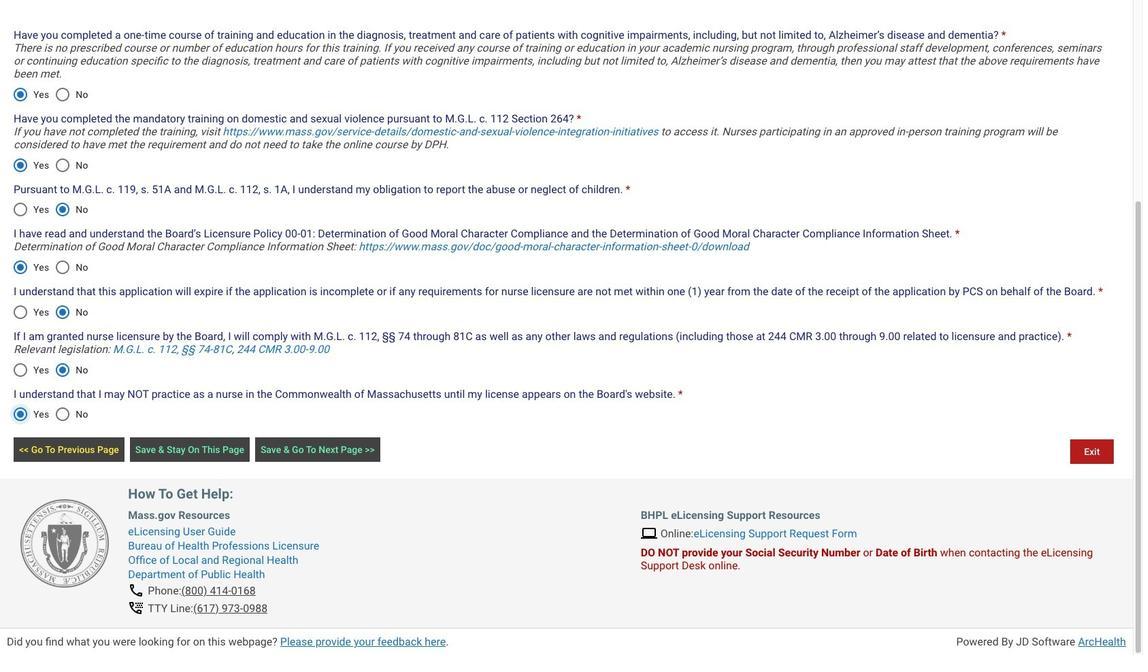 Task type: describe. For each thing, give the bounding box(es) containing it.
massachusetts state seal image
[[20, 500, 109, 588]]

2 option group from the top
[[6, 149, 95, 181]]

1 option group from the top
[[6, 78, 95, 111]]

4 option group from the top
[[6, 251, 95, 284]]



Task type: locate. For each thing, give the bounding box(es) containing it.
5 option group from the top
[[6, 296, 95, 329]]

option group
[[6, 78, 95, 111], [6, 149, 95, 181], [6, 193, 95, 226], [6, 251, 95, 284], [6, 296, 95, 329], [6, 354, 95, 386], [6, 398, 95, 431]]

3 option group from the top
[[6, 193, 95, 226]]

6 option group from the top
[[6, 354, 95, 386]]

7 option group from the top
[[6, 398, 95, 431]]



Task type: vqa. For each thing, say whether or not it's contained in the screenshot.
6th option group from the top
yes



